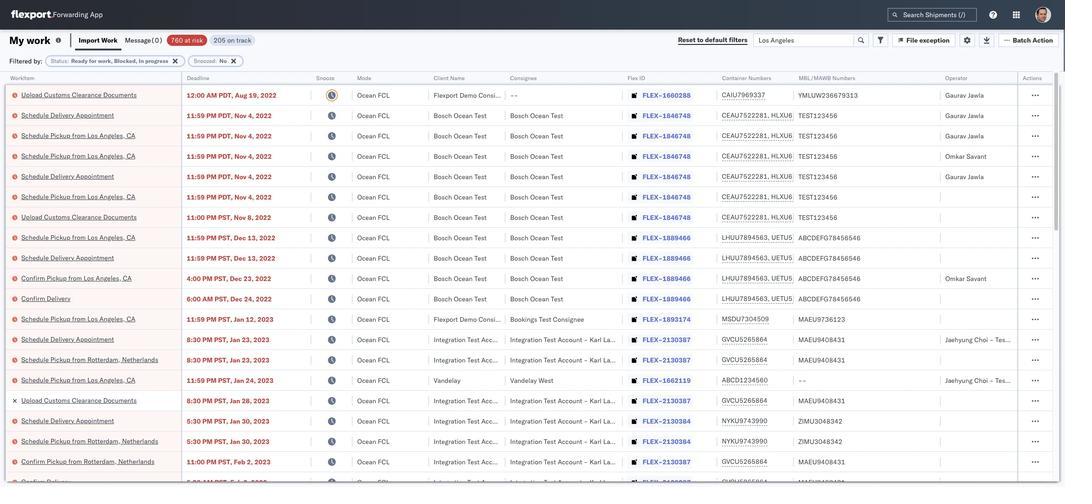 Task type: vqa. For each thing, say whether or not it's contained in the screenshot.
first 5:30 from the top of the page
yes



Task type: locate. For each thing, give the bounding box(es) containing it.
jan up 11:59 pm pst, jan 24, 2023
[[230, 356, 240, 365]]

8:30 for schedule pickup from rotterdam, netherlands
[[187, 356, 201, 365]]

Search Shipments (/) text field
[[888, 8, 977, 22]]

13,
[[248, 234, 258, 242], [248, 254, 258, 263]]

3 ceau7522281, hlxu6269489, hlxu8034992 from the top
[[722, 152, 866, 160]]

8:30 for schedule delivery appointment
[[187, 336, 201, 344]]

5:30 pm pst, jan 30, 2023 up 11:00 pm pst, feb 2, 2023
[[187, 438, 270, 446]]

1 vertical spatial documents
[[103, 213, 137, 221]]

pst, down 4:00 pm pst, dec 23, 2022
[[215, 295, 229, 303]]

confirm delivery for 6:00 am pst, dec 24, 2022
[[21, 295, 71, 303]]

pst, up 4:00 pm pst, dec 23, 2022
[[218, 254, 232, 263]]

23,
[[244, 275, 254, 283], [242, 336, 252, 344], [242, 356, 252, 365]]

dec up 6:00 am pst, dec 24, 2022
[[230, 275, 242, 283]]

1 confirm from the top
[[21, 274, 45, 283]]

pst, up 5:30 am pst, feb 3, 2023
[[218, 458, 232, 467]]

1 vertical spatial upload customs clearance documents button
[[21, 213, 137, 223]]

6 hlxu8034992 from the top
[[820, 213, 866, 222]]

0 vertical spatial flexport
[[434, 91, 458, 99]]

to
[[697, 36, 704, 44]]

ca inside "button"
[[123, 274, 132, 283]]

dec down 11:00 pm pst, nov 8, 2022
[[234, 234, 246, 242]]

1 horizontal spatial vandelay
[[510, 377, 537, 385]]

mbl/mawb
[[799, 75, 831, 82]]

1 schedule pickup from rotterdam, netherlands from the top
[[21, 356, 158, 364]]

message
[[125, 36, 151, 44]]

8:30 down 6:00
[[187, 336, 201, 344]]

24, up the 28,
[[246, 377, 256, 385]]

maeu9408431 for schedule pickup from rotterdam, netherlands
[[799, 356, 845, 365]]

2 vertical spatial clearance
[[72, 397, 102, 405]]

flex-1889466 button
[[628, 232, 693, 245], [628, 232, 693, 245], [628, 252, 693, 265], [628, 252, 693, 265], [628, 272, 693, 285], [628, 272, 693, 285], [628, 293, 693, 306], [628, 293, 693, 306]]

11:59 pm pst, jan 24, 2023
[[187, 377, 274, 385]]

2 confirm delivery button from the top
[[21, 478, 71, 488]]

schedule pickup from rotterdam, netherlands button
[[21, 355, 158, 366], [21, 437, 158, 447]]

gvcu5265864 for schedule pickup from rotterdam, netherlands
[[722, 356, 768, 364]]

0 vertical spatial confirm delivery button
[[21, 294, 71, 304]]

resize handle column header
[[170, 72, 181, 488], [300, 72, 311, 488], [342, 72, 353, 488], [418, 72, 429, 488], [494, 72, 506, 488], [612, 72, 623, 488], [706, 72, 717, 488], [783, 72, 794, 488], [930, 72, 941, 488], [1006, 72, 1017, 488], [1042, 72, 1053, 488]]

0 vertical spatial upload customs clearance documents
[[21, 91, 137, 99]]

schedule pickup from rotterdam, netherlands
[[21, 356, 158, 364], [21, 437, 158, 446]]

: for snoozed
[[215, 57, 217, 64]]

1 vertical spatial feb
[[230, 479, 242, 487]]

8:30 up 11:59 pm pst, jan 24, 2023
[[187, 356, 201, 365]]

0 vertical spatial omkar
[[946, 152, 965, 161]]

1 savant from the top
[[967, 152, 987, 161]]

from for confirm pickup from rotterdam, netherlands link
[[68, 458, 82, 466]]

0 vertical spatial 13,
[[248, 234, 258, 242]]

feb left 2,
[[234, 458, 245, 467]]

gaurav for fifth the schedule delivery appointment link from the bottom of the page
[[946, 111, 966, 120]]

am down 11:00 pm pst, feb 2, 2023
[[202, 479, 213, 487]]

0 vertical spatial 30,
[[242, 417, 252, 426]]

schedule pickup from los angeles, ca for sixth the schedule pickup from los angeles, ca link from the bottom of the page
[[21, 131, 135, 140]]

0 vertical spatial 8:30 pm pst, jan 23, 2023
[[187, 336, 270, 344]]

0 horizontal spatial --
[[510, 91, 518, 99]]

2 11:00 from the top
[[187, 458, 205, 467]]

2 demo from the top
[[460, 315, 477, 324]]

pst, down '8:30 pm pst, jan 28, 2023'
[[214, 417, 228, 426]]

confirm
[[21, 274, 45, 283], [21, 295, 45, 303], [21, 458, 45, 466], [21, 478, 45, 487]]

appointment
[[76, 111, 114, 119], [76, 172, 114, 181], [76, 254, 114, 262], [76, 335, 114, 344], [76, 417, 114, 425]]

11 fcl from the top
[[378, 295, 390, 303]]

agent right origin
[[1029, 336, 1046, 344]]

1 vertical spatial customs
[[44, 213, 70, 221]]

1 vertical spatial 11:59 pm pst, dec 13, 2022
[[187, 254, 275, 263]]

2022
[[261, 91, 277, 99], [256, 111, 272, 120], [256, 132, 272, 140], [256, 152, 272, 161], [256, 173, 272, 181], [256, 193, 272, 201], [255, 213, 271, 222], [259, 234, 275, 242], [259, 254, 275, 263], [255, 275, 271, 283], [256, 295, 272, 303]]

0 vertical spatial am
[[206, 91, 217, 99]]

from inside "button"
[[68, 274, 82, 283]]

0 vertical spatial 8:30
[[187, 336, 201, 344]]

2 upload customs clearance documents from the top
[[21, 213, 137, 221]]

angeles, inside "button"
[[96, 274, 121, 283]]

3 jawla from the top
[[968, 132, 984, 140]]

1 vertical spatial upload customs clearance documents
[[21, 213, 137, 221]]

1 vertical spatial 5:30 pm pst, jan 30, 2023
[[187, 438, 270, 446]]

1 vertical spatial 13,
[[248, 254, 258, 263]]

uetu5238478
[[772, 234, 817, 242], [772, 254, 817, 262], [772, 274, 817, 283], [772, 295, 817, 303]]

demo
[[460, 91, 477, 99], [460, 315, 477, 324]]

2023
[[258, 315, 274, 324], [253, 336, 270, 344], [253, 356, 270, 365], [258, 377, 274, 385], [253, 397, 270, 405], [253, 417, 270, 426], [253, 438, 270, 446], [255, 458, 271, 467], [251, 479, 267, 487]]

feb for 3,
[[230, 479, 242, 487]]

2 vertical spatial netherlands
[[118, 458, 155, 466]]

2 gvcu5265864 from the top
[[722, 356, 768, 364]]

8:30 pm pst, jan 23, 2023 down 11:59 pm pst, jan 12, 2023
[[187, 336, 270, 344]]

flex-1660288 button
[[628, 89, 693, 102], [628, 89, 693, 102]]

2023 down '8:30 pm pst, jan 28, 2023'
[[253, 417, 270, 426]]

integration
[[434, 336, 466, 344], [510, 336, 542, 344], [434, 356, 466, 365], [510, 356, 542, 365], [434, 397, 466, 405], [510, 397, 542, 405], [434, 417, 466, 426], [510, 417, 542, 426], [434, 438, 466, 446], [510, 438, 542, 446], [434, 458, 466, 467], [510, 458, 542, 467], [434, 479, 466, 487], [510, 479, 542, 487]]

2 vertical spatial am
[[202, 479, 213, 487]]

filters
[[729, 36, 748, 44]]

flexport. image
[[11, 10, 53, 19]]

1 confirm delivery from the top
[[21, 295, 71, 303]]

0 vertical spatial 23,
[[244, 275, 254, 283]]

nyku9743990
[[722, 417, 768, 426], [722, 438, 768, 446]]

upload
[[21, 91, 42, 99], [21, 213, 42, 221], [21, 397, 42, 405]]

flex-
[[643, 91, 663, 99], [643, 111, 663, 120], [643, 132, 663, 140], [643, 152, 663, 161], [643, 173, 663, 181], [643, 193, 663, 201], [643, 213, 663, 222], [643, 234, 663, 242], [643, 254, 663, 263], [643, 275, 663, 283], [643, 295, 663, 303], [643, 315, 663, 324], [643, 336, 663, 344], [643, 356, 663, 365], [643, 377, 663, 385], [643, 397, 663, 405], [643, 417, 663, 426], [643, 438, 663, 446], [643, 458, 663, 467], [643, 479, 663, 487]]

pickup for 2nd the "schedule pickup from los angeles, ca" button from the top
[[50, 152, 70, 160]]

5:30 up 11:00 pm pst, feb 2, 2023
[[187, 438, 201, 446]]

3 schedule pickup from los angeles, ca link from the top
[[21, 192, 135, 201]]

from for sixth the schedule pickup from los angeles, ca link from the top of the page
[[72, 376, 86, 385]]

los for 2nd the schedule pickup from los angeles, ca link from the bottom of the page
[[87, 315, 98, 323]]

choi left origin
[[975, 336, 988, 344]]

file exception button
[[892, 33, 956, 47], [892, 33, 956, 47]]

omkar for test123456
[[946, 152, 965, 161]]

savant
[[967, 152, 987, 161], [967, 275, 987, 283]]

Search Work text field
[[753, 33, 854, 47]]

5:30 down '8:30 pm pst, jan 28, 2023'
[[187, 417, 201, 426]]

205
[[214, 36, 226, 44]]

feb left the 3,
[[230, 479, 242, 487]]

1 vertical spatial omkar
[[946, 275, 965, 283]]

1 lhuu7894563, from the top
[[722, 234, 770, 242]]

schedule for fifth the schedule delivery appointment link from the top
[[21, 417, 49, 425]]

1889466
[[663, 234, 691, 242], [663, 254, 691, 263], [663, 275, 691, 283], [663, 295, 691, 303]]

flex-1893174 button
[[628, 313, 693, 326], [628, 313, 693, 326]]

choi down jaehyung choi - test origin agent
[[975, 377, 988, 385]]

vandelay for vandelay west
[[510, 377, 537, 385]]

flex
[[628, 75, 638, 82]]

4 confirm from the top
[[21, 478, 45, 487]]

customs for 12:00 am pdt, aug 19, 2022
[[44, 91, 70, 99]]

1 vertical spatial confirm delivery link
[[21, 478, 71, 487]]

12 ocean fcl from the top
[[357, 315, 390, 324]]

13, down 8,
[[248, 234, 258, 242]]

2 vertical spatial upload
[[21, 397, 42, 405]]

2 documents from the top
[[103, 213, 137, 221]]

1 choi from the top
[[975, 336, 988, 344]]

choi for destination
[[975, 377, 988, 385]]

1 demo from the top
[[460, 91, 477, 99]]

5:30 pm pst, jan 30, 2023 down '8:30 pm pst, jan 28, 2023'
[[187, 417, 270, 426]]

0 vertical spatial schedule pickup from rotterdam, netherlands link
[[21, 355, 158, 365]]

reset to default filters button
[[673, 33, 753, 47]]

13 ocean fcl from the top
[[357, 336, 390, 344]]

hlxu8034992 for upload customs clearance documents "button" corresponding to 11:00 pm pst, nov 8, 2022
[[820, 213, 866, 222]]

2 abcdefg78456546 from the top
[[799, 254, 861, 263]]

1 schedule pickup from los angeles, ca link from the top
[[21, 131, 135, 140]]

8:30 pm pst, jan 23, 2023 for schedule pickup from rotterdam, netherlands
[[187, 356, 270, 365]]

schedule pickup from los angeles, ca for fourth the schedule pickup from los angeles, ca link from the bottom of the page
[[21, 193, 135, 201]]

upload customs clearance documents button
[[21, 90, 137, 100], [21, 213, 137, 223]]

5:30
[[187, 417, 201, 426], [187, 438, 201, 446], [187, 479, 201, 487]]

upload customs clearance documents link
[[21, 90, 137, 99], [21, 213, 137, 222], [21, 396, 137, 405]]

3 confirm from the top
[[21, 458, 45, 466]]

flex-1846748
[[643, 111, 691, 120], [643, 132, 691, 140], [643, 152, 691, 161], [643, 173, 691, 181], [643, 193, 691, 201], [643, 213, 691, 222]]

agent right destination
[[1045, 377, 1063, 385]]

8:30 pm pst, jan 23, 2023 up 11:59 pm pst, jan 24, 2023
[[187, 356, 270, 365]]

pickup for 4th the "schedule pickup from los angeles, ca" button
[[50, 233, 70, 242]]

11 resize handle column header from the left
[[1042, 72, 1053, 488]]

ca
[[127, 131, 135, 140], [127, 152, 135, 160], [127, 193, 135, 201], [127, 233, 135, 242], [123, 274, 132, 283], [127, 315, 135, 323], [127, 376, 135, 385]]

23, down 12, in the bottom left of the page
[[242, 336, 252, 344]]

: left the no at the left top
[[215, 57, 217, 64]]

1 vertical spatial 2130384
[[663, 438, 691, 446]]

2023 right the 28,
[[253, 397, 270, 405]]

1 confirm delivery button from the top
[[21, 294, 71, 304]]

2 schedule pickup from los angeles, ca button from the top
[[21, 151, 135, 162]]

1 vertical spatial schedule pickup from rotterdam, netherlands button
[[21, 437, 158, 447]]

resize handle column header for workitem
[[170, 72, 181, 488]]

6 fcl from the top
[[378, 193, 390, 201]]

0 vertical spatial feb
[[234, 458, 245, 467]]

1 vertical spatial demo
[[460, 315, 477, 324]]

1 vertical spatial choi
[[975, 377, 988, 385]]

23, up 6:00 am pst, dec 24, 2022
[[244, 275, 254, 283]]

omkar savant for abcdefg78456546
[[946, 275, 987, 283]]

confirm inside button
[[21, 458, 45, 466]]

am for 12:00
[[206, 91, 217, 99]]

20 flex- from the top
[[643, 479, 663, 487]]

documents for 11:00 pm pst, nov 8, 2022
[[103, 213, 137, 221]]

1 vertical spatial savant
[[967, 275, 987, 283]]

1 vertical spatial jaehyung
[[946, 377, 973, 385]]

hlxu6269489,
[[771, 111, 819, 120], [771, 132, 819, 140], [771, 152, 819, 160], [771, 172, 819, 181], [771, 193, 819, 201], [771, 213, 819, 222]]

2 vertical spatial documents
[[103, 397, 137, 405]]

0 horizontal spatial vandelay
[[434, 377, 461, 385]]

0 vertical spatial 2130384
[[663, 417, 691, 426]]

5 appointment from the top
[[76, 417, 114, 425]]

schedule for fourth the schedule pickup from los angeles, ca link from the bottom of the page
[[21, 193, 49, 201]]

30, up 2,
[[242, 438, 252, 446]]

confirm inside "button"
[[21, 274, 45, 283]]

3 uetu5238478 from the top
[[772, 274, 817, 283]]

0 vertical spatial demo
[[460, 91, 477, 99]]

2 5:30 pm pst, jan 30, 2023 from the top
[[187, 438, 270, 446]]

1 uetu5238478 from the top
[[772, 234, 817, 242]]

1 vertical spatial flex-2130384
[[643, 438, 691, 446]]

clearance for 11:00 pm pst, nov 8, 2022
[[72, 213, 102, 221]]

zimu3048342
[[799, 417, 843, 426], [799, 438, 843, 446]]

resize handle column header for flex id
[[706, 72, 717, 488]]

3 hlxu8034992 from the top
[[820, 152, 866, 160]]

1 vertical spatial 8:30 pm pst, jan 23, 2023
[[187, 356, 270, 365]]

4 flex- from the top
[[643, 152, 663, 161]]

los for confirm pickup from los angeles, ca link at the left of page
[[84, 274, 94, 283]]

2 upload customs clearance documents link from the top
[[21, 213, 137, 222]]

0 vertical spatial flexport demo consignee
[[434, 91, 510, 99]]

netherlands
[[122, 356, 158, 364], [122, 437, 158, 446], [118, 458, 155, 466]]

2,
[[247, 458, 253, 467]]

23, for angeles,
[[244, 275, 254, 283]]

ca for sixth the schedule pickup from los angeles, ca link from the bottom of the page
[[127, 131, 135, 140]]

1 vertical spatial 30,
[[242, 438, 252, 446]]

-
[[510, 91, 514, 99], [514, 91, 518, 99], [508, 336, 512, 344], [584, 336, 588, 344], [990, 336, 994, 344], [508, 356, 512, 365], [584, 356, 588, 365], [799, 377, 803, 385], [803, 377, 807, 385], [990, 377, 994, 385], [508, 397, 512, 405], [584, 397, 588, 405], [508, 417, 512, 426], [584, 417, 588, 426], [508, 438, 512, 446], [584, 438, 588, 446], [508, 458, 512, 467], [584, 458, 588, 467], [508, 479, 512, 487], [584, 479, 588, 487]]

angeles, for fifth the schedule pickup from los angeles, ca link from the bottom
[[99, 152, 125, 160]]

1 vertical spatial schedule pickup from rotterdam, netherlands link
[[21, 437, 158, 446]]

1 : from the left
[[67, 57, 69, 64]]

5:30 down 11:00 pm pst, feb 2, 2023
[[187, 479, 201, 487]]

ca for confirm pickup from los angeles, ca link at the left of page
[[123, 274, 132, 283]]

0 vertical spatial upload customs clearance documents link
[[21, 90, 137, 99]]

0 vertical spatial schedule pickup from rotterdam, netherlands button
[[21, 355, 158, 366]]

3 schedule delivery appointment from the top
[[21, 254, 114, 262]]

ca for 3rd the schedule pickup from los angeles, ca link from the bottom
[[127, 233, 135, 242]]

3 flex-1889466 from the top
[[643, 275, 691, 283]]

1 vertical spatial zimu3048342
[[799, 438, 843, 446]]

pm
[[206, 111, 217, 120], [206, 132, 217, 140], [206, 152, 217, 161], [206, 173, 217, 181], [206, 193, 217, 201], [206, 213, 217, 222], [206, 234, 217, 242], [206, 254, 217, 263], [202, 275, 213, 283], [206, 315, 217, 324], [202, 336, 213, 344], [202, 356, 213, 365], [206, 377, 217, 385], [202, 397, 213, 405], [202, 417, 213, 426], [202, 438, 213, 446], [206, 458, 217, 467]]

5:30 for schedule pickup from rotterdam, netherlands
[[187, 438, 201, 446]]

1 vertical spatial agent
[[1045, 377, 1063, 385]]

30, down the 28,
[[242, 417, 252, 426]]

0 vertical spatial choi
[[975, 336, 988, 344]]

jan
[[234, 315, 244, 324], [230, 336, 240, 344], [230, 356, 240, 365], [234, 377, 244, 385], [230, 397, 240, 405], [230, 417, 240, 426], [230, 438, 240, 446]]

agent for jaehyung choi - test destination agent
[[1045, 377, 1063, 385]]

1 vertical spatial confirm delivery button
[[21, 478, 71, 488]]

1 vertical spatial --
[[799, 377, 807, 385]]

2 vertical spatial upload customs clearance documents
[[21, 397, 137, 405]]

ceau7522281, hlxu6269489, hlxu8034992 for 4th schedule delivery appointment button from the bottom of the page
[[722, 172, 866, 181]]

0 vertical spatial customs
[[44, 91, 70, 99]]

am right 12:00
[[206, 91, 217, 99]]

los for sixth the schedule pickup from los angeles, ca link from the top of the page
[[87, 376, 98, 385]]

2 schedule pickup from rotterdam, netherlands button from the top
[[21, 437, 158, 447]]

flexport demo consignee for -
[[434, 91, 510, 99]]

pst, up 11:00 pm pst, feb 2, 2023
[[214, 438, 228, 446]]

ceau7522281, hlxu6269489, hlxu8034992 for upload customs clearance documents "button" corresponding to 11:00 pm pst, nov 8, 2022
[[722, 213, 866, 222]]

pst, up '8:30 pm pst, jan 28, 2023'
[[218, 377, 232, 385]]

schedule
[[21, 111, 49, 119], [21, 131, 49, 140], [21, 152, 49, 160], [21, 172, 49, 181], [21, 193, 49, 201], [21, 233, 49, 242], [21, 254, 49, 262], [21, 315, 49, 323], [21, 335, 49, 344], [21, 356, 49, 364], [21, 376, 49, 385], [21, 417, 49, 425], [21, 437, 49, 446]]

0 vertical spatial clearance
[[72, 91, 102, 99]]

0 vertical spatial rotterdam,
[[87, 356, 120, 364]]

1 upload customs clearance documents from the top
[[21, 91, 137, 99]]

feb
[[234, 458, 245, 467], [230, 479, 242, 487]]

19 ocean fcl from the top
[[357, 458, 390, 467]]

2 vertical spatial 5:30
[[187, 479, 201, 487]]

1 vertical spatial schedule pickup from rotterdam, netherlands
[[21, 437, 158, 446]]

confirm delivery
[[21, 295, 71, 303], [21, 478, 71, 487]]

0 vertical spatial jaehyung
[[946, 336, 973, 344]]

0 horizontal spatial :
[[67, 57, 69, 64]]

resize handle column header for consignee
[[612, 72, 623, 488]]

upload customs clearance documents link for 12:00 am pdt, aug 19, 2022
[[21, 90, 137, 99]]

6 flex- from the top
[[643, 193, 663, 201]]

test123456
[[799, 111, 838, 120], [799, 132, 838, 140], [799, 152, 838, 161], [799, 173, 838, 181], [799, 193, 838, 201], [799, 213, 838, 222]]

1 vertical spatial omkar savant
[[946, 275, 987, 283]]

gvcu5265864
[[722, 336, 768, 344], [722, 356, 768, 364], [722, 397, 768, 405], [722, 458, 768, 466], [722, 478, 768, 487]]

lagerfeld
[[527, 336, 554, 344], [603, 336, 631, 344], [527, 356, 554, 365], [603, 356, 631, 365], [527, 397, 554, 405], [603, 397, 631, 405], [527, 417, 554, 426], [603, 417, 631, 426], [527, 438, 554, 446], [603, 438, 631, 446], [527, 458, 554, 467], [603, 458, 631, 467], [527, 479, 554, 487], [603, 479, 631, 487]]

9 11:59 from the top
[[187, 377, 205, 385]]

hlxu8034992 for 1st schedule delivery appointment button from the top of the page
[[820, 111, 866, 120]]

delivery
[[50, 111, 74, 119], [50, 172, 74, 181], [50, 254, 74, 262], [47, 295, 71, 303], [50, 335, 74, 344], [50, 417, 74, 425], [47, 478, 71, 487]]

resize handle column header for deadline
[[300, 72, 311, 488]]

8:30 pm pst, jan 23, 2023 for schedule delivery appointment
[[187, 336, 270, 344]]

1 vertical spatial confirm delivery
[[21, 478, 71, 487]]

0 vertical spatial upload customs clearance documents button
[[21, 90, 137, 100]]

am for 5:30
[[202, 479, 213, 487]]

upload customs clearance documents for 12:00
[[21, 91, 137, 99]]

maeu9736123
[[799, 315, 845, 324]]

4 1846748 from the top
[[663, 173, 691, 181]]

3 maeu9408431 from the top
[[799, 397, 845, 405]]

2 5:30 from the top
[[187, 438, 201, 446]]

1 vertical spatial upload
[[21, 213, 42, 221]]

11:59 pm pst, dec 13, 2022 down 11:00 pm pst, nov 8, 2022
[[187, 234, 275, 242]]

2023 down 12, in the bottom left of the page
[[253, 336, 270, 344]]

4 abcdefg78456546 from the top
[[799, 295, 861, 303]]

3 5:30 from the top
[[187, 479, 201, 487]]

confirm pickup from rotterdam, netherlands button
[[21, 457, 155, 468]]

2 lhuu7894563, from the top
[[722, 254, 770, 262]]

1 vertical spatial nyku9743990
[[722, 438, 768, 446]]

11:59 pm pst, dec 13, 2022 up 4:00 pm pst, dec 23, 2022
[[187, 254, 275, 263]]

2 vertical spatial upload customs clearance documents link
[[21, 396, 137, 405]]

jaehyung choi - test destination agent
[[946, 377, 1063, 385]]

pickup inside "button"
[[47, 274, 67, 283]]

ceau7522281, hlxu6269489, hlxu8034992
[[722, 111, 866, 120], [722, 132, 866, 140], [722, 152, 866, 160], [722, 172, 866, 181], [722, 193, 866, 201], [722, 213, 866, 222]]

2 confirm delivery link from the top
[[21, 478, 71, 487]]

2 30, from the top
[[242, 438, 252, 446]]

pst, down 11:59 pm pst, jan 24, 2023
[[214, 397, 228, 405]]

0 vertical spatial 5:30
[[187, 417, 201, 426]]

flex-2130387 button
[[628, 334, 693, 347], [628, 334, 693, 347], [628, 354, 693, 367], [628, 354, 693, 367], [628, 395, 693, 408], [628, 395, 693, 408], [628, 456, 693, 469], [628, 456, 693, 469], [628, 476, 693, 488], [628, 476, 693, 488]]

flex-2130384
[[643, 417, 691, 426], [643, 438, 691, 446]]

2 schedule pickup from rotterdam, netherlands link from the top
[[21, 437, 158, 446]]

default
[[705, 36, 727, 44]]

confirm pickup from los angeles, ca button
[[21, 274, 132, 284]]

8:30 pm pst, jan 23, 2023
[[187, 336, 270, 344], [187, 356, 270, 365]]

pdt,
[[219, 91, 233, 99], [218, 111, 233, 120], [218, 132, 233, 140], [218, 152, 233, 161], [218, 173, 233, 181], [218, 193, 233, 201]]

2 flex- from the top
[[643, 111, 663, 120]]

2 vertical spatial 8:30
[[187, 397, 201, 405]]

numbers up caiu7969337
[[748, 75, 771, 82]]

confirm delivery link for 5:30 am pst, feb 3, 2023
[[21, 478, 71, 487]]

gaurav jawla
[[946, 91, 984, 99], [946, 111, 984, 120], [946, 132, 984, 140], [946, 173, 984, 181]]

1 1846748 from the top
[[663, 111, 691, 120]]

ca for fifth the schedule pickup from los angeles, ca link from the bottom
[[127, 152, 135, 160]]

13, up 4:00 pm pst, dec 23, 2022
[[248, 254, 258, 263]]

0 vertical spatial confirm delivery
[[21, 295, 71, 303]]

0 vertical spatial omkar savant
[[946, 152, 987, 161]]

2 vertical spatial 23,
[[242, 356, 252, 365]]

0 vertical spatial documents
[[103, 91, 137, 99]]

4 gvcu5265864 from the top
[[722, 458, 768, 466]]

batch
[[1013, 36, 1031, 44]]

0 vertical spatial 11:00
[[187, 213, 205, 222]]

clearance
[[72, 91, 102, 99], [72, 213, 102, 221], [72, 397, 102, 405]]

8 11:59 from the top
[[187, 315, 205, 324]]

gvcu5265864 for schedule delivery appointment
[[722, 336, 768, 344]]

1 vertical spatial flexport
[[434, 315, 458, 324]]

0 vertical spatial nyku9743990
[[722, 417, 768, 426]]

1 vertical spatial upload customs clearance documents link
[[21, 213, 137, 222]]

1 horizontal spatial numbers
[[832, 75, 855, 82]]

ca for fourth the schedule pickup from los angeles, ca link from the bottom of the page
[[127, 193, 135, 201]]

0 vertical spatial zimu3048342
[[799, 417, 843, 426]]

2 resize handle column header from the left
[[300, 72, 311, 488]]

5 schedule pickup from los angeles, ca from the top
[[21, 315, 135, 323]]

confirm delivery button
[[21, 294, 71, 304], [21, 478, 71, 488]]

9 flex- from the top
[[643, 254, 663, 263]]

5:30 pm pst, jan 30, 2023
[[187, 417, 270, 426], [187, 438, 270, 446]]

jan left 12, in the bottom left of the page
[[234, 315, 244, 324]]

0 horizontal spatial numbers
[[748, 75, 771, 82]]

bookings
[[510, 315, 537, 324]]

choi for origin
[[975, 336, 988, 344]]

2 jawla from the top
[[968, 111, 984, 120]]

1 hlxu6269489, from the top
[[771, 111, 819, 120]]

1 vertical spatial netherlands
[[122, 437, 158, 446]]

flexport demo consignee
[[434, 91, 510, 99], [434, 315, 510, 324]]

1 vertical spatial flexport demo consignee
[[434, 315, 510, 324]]

1 vertical spatial 5:30
[[187, 438, 201, 446]]

in
[[139, 57, 144, 64]]

2 4, from the top
[[248, 132, 254, 140]]

2 confirm delivery from the top
[[21, 478, 71, 487]]

0 vertical spatial flex-2130384
[[643, 417, 691, 426]]

ceau7522281, hlxu6269489, hlxu8034992 for 6th the "schedule pickup from los angeles, ca" button from the bottom of the page
[[722, 132, 866, 140]]

fcl
[[378, 91, 390, 99], [378, 111, 390, 120], [378, 132, 390, 140], [378, 152, 390, 161], [378, 173, 390, 181], [378, 193, 390, 201], [378, 213, 390, 222], [378, 234, 390, 242], [378, 254, 390, 263], [378, 275, 390, 283], [378, 295, 390, 303], [378, 315, 390, 324], [378, 336, 390, 344], [378, 356, 390, 365], [378, 377, 390, 385], [378, 397, 390, 405], [378, 417, 390, 426], [378, 438, 390, 446], [378, 458, 390, 467], [378, 479, 390, 487]]

flex-2130387 for schedule pickup from rotterdam, netherlands
[[643, 356, 691, 365]]

netherlands for 8:30 pm pst, jan 23, 2023
[[122, 356, 158, 364]]

13 flex- from the top
[[643, 336, 663, 344]]

resize handle column header for container numbers
[[783, 72, 794, 488]]

savant for test123456
[[967, 152, 987, 161]]

5 schedule delivery appointment from the top
[[21, 417, 114, 425]]

9 schedule from the top
[[21, 335, 49, 344]]

0 vertical spatial 11:59 pm pst, dec 13, 2022
[[187, 234, 275, 242]]

1 documents from the top
[[103, 91, 137, 99]]

5 4, from the top
[[248, 193, 254, 201]]

0 vertical spatial upload
[[21, 91, 42, 99]]

angeles, for 3rd the schedule pickup from los angeles, ca link from the bottom
[[99, 233, 125, 242]]

3 upload customs clearance documents from the top
[[21, 397, 137, 405]]

flex-1662119 button
[[628, 374, 693, 387], [628, 374, 693, 387]]

jaehyung for jaehyung choi - test origin agent
[[946, 336, 973, 344]]

resize handle column header for mbl/mawb numbers
[[930, 72, 941, 488]]

0 vertical spatial 24,
[[244, 295, 254, 303]]

0 vertical spatial schedule pickup from rotterdam, netherlands
[[21, 356, 158, 364]]

0 vertical spatial savant
[[967, 152, 987, 161]]

2 vertical spatial rotterdam,
[[84, 458, 117, 466]]

4 maeu9408431 from the top
[[799, 458, 845, 467]]

flexport for bookings test consignee
[[434, 315, 458, 324]]

8:30 down 11:59 pm pst, jan 24, 2023
[[187, 397, 201, 405]]

13 schedule from the top
[[21, 437, 49, 446]]

3 schedule from the top
[[21, 152, 49, 160]]

0 vertical spatial confirm delivery link
[[21, 294, 71, 303]]

1 flex-2130384 from the top
[[643, 417, 691, 426]]

0 vertical spatial 5:30 pm pst, jan 30, 2023
[[187, 417, 270, 426]]

2 appointment from the top
[[76, 172, 114, 181]]

3 1889466 from the top
[[663, 275, 691, 283]]

karl
[[513, 336, 525, 344], [590, 336, 602, 344], [513, 356, 525, 365], [590, 356, 602, 365], [513, 397, 525, 405], [590, 397, 602, 405], [513, 417, 525, 426], [590, 417, 602, 426], [513, 438, 525, 446], [590, 438, 602, 446], [513, 458, 525, 467], [590, 458, 602, 467], [513, 479, 525, 487], [590, 479, 602, 487]]

0 vertical spatial agent
[[1029, 336, 1046, 344]]

1 vertical spatial 24,
[[246, 377, 256, 385]]

5 schedule delivery appointment link from the top
[[21, 417, 114, 426]]

lhuu7894563, uetu5238478
[[722, 234, 817, 242], [722, 254, 817, 262], [722, 274, 817, 283], [722, 295, 817, 303]]

8 fcl from the top
[[378, 234, 390, 242]]

agent for jaehyung choi - test origin agent
[[1029, 336, 1046, 344]]

2023 up 11:00 pm pst, feb 2, 2023
[[253, 438, 270, 446]]

:
[[67, 57, 69, 64], [215, 57, 217, 64]]

1 vertical spatial 8:30
[[187, 356, 201, 365]]

23, up 11:59 pm pst, jan 24, 2023
[[242, 356, 252, 365]]

1 vertical spatial am
[[202, 295, 213, 303]]

los inside "button"
[[84, 274, 94, 283]]

19 fcl from the top
[[378, 458, 390, 467]]

2 2130387 from the top
[[663, 356, 691, 365]]

2130387 for schedule pickup from rotterdam, netherlands
[[663, 356, 691, 365]]

am right 6:00
[[202, 295, 213, 303]]

2 schedule pickup from rotterdam, netherlands from the top
[[21, 437, 158, 446]]

7 11:59 from the top
[[187, 254, 205, 263]]

24, up 12, in the bottom left of the page
[[244, 295, 254, 303]]

gvcu5265864 for confirm pickup from rotterdam, netherlands
[[722, 458, 768, 466]]

2023 right the 3,
[[251, 479, 267, 487]]

numbers for mbl/mawb numbers
[[832, 75, 855, 82]]

risk
[[192, 36, 203, 44]]

upload customs clearance documents for 11:00
[[21, 213, 137, 221]]

1 horizontal spatial :
[[215, 57, 217, 64]]

jawla
[[968, 91, 984, 99], [968, 111, 984, 120], [968, 132, 984, 140], [968, 173, 984, 181]]

schedule for 3rd the schedule pickup from los angeles, ca link from the bottom
[[21, 233, 49, 242]]

schedule for 3rd the schedule delivery appointment link from the top of the page
[[21, 254, 49, 262]]

760 at risk
[[171, 36, 203, 44]]

7 fcl from the top
[[378, 213, 390, 222]]

6 1846748 from the top
[[663, 213, 691, 222]]

: left ready
[[67, 57, 69, 64]]

flexport for --
[[434, 91, 458, 99]]

numbers up ymluw236679313
[[832, 75, 855, 82]]

1 vertical spatial 11:00
[[187, 458, 205, 467]]

2 vertical spatial customs
[[44, 397, 70, 405]]

from for fifth the schedule pickup from los angeles, ca link from the bottom
[[72, 152, 86, 160]]



Task type: describe. For each thing, give the bounding box(es) containing it.
11:59 pm pdt, nov 4, 2022 for fifth the schedule delivery appointment link from the bottom of the page
[[187, 111, 272, 120]]

3 schedule delivery appointment button from the top
[[21, 253, 114, 264]]

1660288
[[663, 91, 691, 99]]

forwarding
[[53, 10, 88, 19]]

hlxu8034992 for 4th schedule delivery appointment button from the bottom of the page
[[820, 172, 866, 181]]

11 ocean fcl from the top
[[357, 295, 390, 303]]

7 flex- from the top
[[643, 213, 663, 222]]

6 11:59 from the top
[[187, 234, 205, 242]]

3 appointment from the top
[[76, 254, 114, 262]]

bookings test consignee
[[510, 315, 584, 324]]

2 test123456 from the top
[[799, 132, 838, 140]]

4 ceau7522281, from the top
[[722, 172, 770, 181]]

container
[[722, 75, 747, 82]]

4:00
[[187, 275, 201, 283]]

pst, down 11:59 pm pst, jan 12, 2023
[[214, 336, 228, 344]]

15 fcl from the top
[[378, 377, 390, 385]]

pst, up 6:00 am pst, dec 24, 2022
[[214, 275, 228, 283]]

11:59 pm pdt, nov 4, 2022 for fourth the schedule delivery appointment link from the bottom of the page
[[187, 173, 272, 181]]

6:00 am pst, dec 24, 2022
[[187, 295, 272, 303]]

3 resize handle column header from the left
[[342, 72, 353, 488]]

flex-2130387 for schedule delivery appointment
[[643, 336, 691, 344]]

origin
[[1010, 336, 1027, 344]]

action
[[1033, 36, 1053, 44]]

for
[[89, 57, 97, 64]]

1 ceau7522281, from the top
[[722, 111, 770, 120]]

4 flex-1846748 from the top
[[643, 173, 691, 181]]

2 11:59 pm pst, dec 13, 2022 from the top
[[187, 254, 275, 263]]

3,
[[243, 479, 249, 487]]

angeles, for confirm pickup from los angeles, ca link at the left of page
[[96, 274, 121, 283]]

work
[[27, 34, 50, 47]]

jan up the 28,
[[234, 377, 244, 385]]

1 schedule delivery appointment link from the top
[[21, 111, 114, 120]]

demo for -
[[460, 91, 477, 99]]

3 abcdefg78456546 from the top
[[799, 275, 861, 283]]

24, for 2023
[[246, 377, 256, 385]]

1 vertical spatial rotterdam,
[[87, 437, 120, 446]]

from for 3rd the schedule pickup from los angeles, ca link from the bottom
[[72, 233, 86, 242]]

upload for 12:00 am pdt, aug 19, 2022
[[21, 91, 42, 99]]

angeles, for 2nd the schedule pickup from los angeles, ca link from the bottom of the page
[[99, 315, 125, 323]]

28,
[[242, 397, 252, 405]]

2 1889466 from the top
[[663, 254, 691, 263]]

schedule pickup from los angeles, ca for fifth the schedule pickup from los angeles, ca link from the bottom
[[21, 152, 135, 160]]

3 ocean fcl from the top
[[357, 132, 390, 140]]

flexport demo consignee for bookings
[[434, 315, 510, 324]]

mode
[[357, 75, 372, 82]]

ceau7522281, hlxu6269489, hlxu8034992 for 1st schedule delivery appointment button from the top of the page
[[722, 111, 866, 120]]

11:59 pm pdt, nov 4, 2022 for sixth the schedule pickup from los angeles, ca link from the bottom of the page
[[187, 132, 272, 140]]

2 ceau7522281, from the top
[[722, 132, 770, 140]]

blocked,
[[114, 57, 137, 64]]

confirm pickup from rotterdam, netherlands link
[[21, 457, 155, 467]]

filtered
[[9, 57, 32, 65]]

workitem button
[[6, 73, 172, 82]]

4 ocean fcl from the top
[[357, 152, 390, 161]]

dec up 11:59 pm pst, jan 12, 2023
[[230, 295, 243, 303]]

no
[[219, 57, 227, 64]]

5 ceau7522281, hlxu6269489, hlxu8034992 from the top
[[722, 193, 866, 201]]

jan left the 28,
[[230, 397, 240, 405]]

5:30 am pst, feb 3, 2023
[[187, 479, 267, 487]]

6 test123456 from the top
[[799, 213, 838, 222]]

rotterdam, for 11:00 pm pst, feb 2, 2023
[[84, 458, 117, 466]]

flex id button
[[623, 73, 708, 82]]

on
[[227, 36, 235, 44]]

customs for 11:00 pm pst, nov 8, 2022
[[44, 213, 70, 221]]

flex-1893174
[[643, 315, 691, 324]]

snoozed : no
[[194, 57, 227, 64]]

by:
[[34, 57, 42, 65]]

name
[[450, 75, 465, 82]]

ready
[[71, 57, 88, 64]]

mode button
[[353, 73, 420, 82]]

pst, up 11:59 pm pst, jan 24, 2023
[[214, 356, 228, 365]]

2 11:59 from the top
[[187, 132, 205, 140]]

jaehyung choi - test origin agent
[[946, 336, 1046, 344]]

exception
[[920, 36, 950, 44]]

container numbers button
[[717, 73, 785, 82]]

11:00 for 11:00 pm pst, feb 2, 2023
[[187, 458, 205, 467]]

dec up 4:00 pm pst, dec 23, 2022
[[234, 254, 246, 263]]

schedule pickup from rotterdam, netherlands for schedule pickup from rotterdam, netherlands link related to first "schedule pickup from rotterdam, netherlands" button from the bottom of the page
[[21, 437, 158, 446]]

schedule for second the schedule delivery appointment link from the bottom
[[21, 335, 49, 344]]

my
[[9, 34, 24, 47]]

client name
[[434, 75, 465, 82]]

angeles, for sixth the schedule pickup from los angeles, ca link from the top of the page
[[99, 376, 125, 385]]

5 hlxu8034992 from the top
[[820, 193, 866, 201]]

batch action
[[1013, 36, 1053, 44]]

1 fcl from the top
[[378, 91, 390, 99]]

1 13, from the top
[[248, 234, 258, 242]]

ca for 2nd the schedule pickup from los angeles, ca link from the bottom of the page
[[127, 315, 135, 323]]

confirm pickup from los angeles, ca link
[[21, 274, 132, 283]]

netherlands for 11:00 pm pst, feb 2, 2023
[[118, 458, 155, 466]]

5 flex-1846748 from the top
[[643, 193, 691, 201]]

2023 up '8:30 pm pst, jan 28, 2023'
[[258, 377, 274, 385]]

4 schedule pickup from los angeles, ca button from the top
[[21, 233, 135, 243]]

batch action button
[[999, 33, 1059, 47]]

(0)
[[151, 36, 163, 44]]

4 schedule delivery appointment button from the top
[[21, 335, 114, 345]]

work,
[[98, 57, 113, 64]]

0 vertical spatial --
[[510, 91, 518, 99]]

1 flex-1889466 from the top
[[643, 234, 691, 242]]

schedule for fifth the schedule delivery appointment link from the bottom of the page
[[21, 111, 49, 119]]

deadline
[[187, 75, 209, 82]]

pickup for confirm pickup from los angeles, ca "button" in the bottom left of the page
[[47, 274, 67, 283]]

14 flex- from the top
[[643, 356, 663, 365]]

1 schedule pickup from los angeles, ca button from the top
[[21, 131, 135, 141]]

schedule pickup from rotterdam, netherlands for schedule pickup from rotterdam, netherlands link related to second "schedule pickup from rotterdam, netherlands" button from the bottom of the page
[[21, 356, 158, 364]]

6:00
[[187, 295, 201, 303]]

import
[[79, 36, 100, 44]]

5 flex-2130387 from the top
[[643, 479, 691, 487]]

5 11:59 from the top
[[187, 193, 205, 201]]

client name button
[[429, 73, 496, 82]]

3 2130387 from the top
[[663, 397, 691, 405]]

20 fcl from the top
[[378, 479, 390, 487]]

actions
[[1023, 75, 1042, 82]]

11:00 pm pst, nov 8, 2022
[[187, 213, 271, 222]]

8 flex- from the top
[[643, 234, 663, 242]]

demo for bookings
[[460, 315, 477, 324]]

file
[[907, 36, 918, 44]]

12,
[[246, 315, 256, 324]]

1662119
[[663, 377, 691, 385]]

flex-2130387 for confirm pickup from rotterdam, netherlands
[[643, 458, 691, 467]]

schedule pickup from rotterdam, netherlands link for first "schedule pickup from rotterdam, netherlands" button from the bottom of the page
[[21, 437, 158, 446]]

4 lhuu7894563, from the top
[[722, 295, 770, 303]]

760
[[171, 36, 183, 44]]

3 flex- from the top
[[643, 132, 663, 140]]

jan up 11:00 pm pst, feb 2, 2023
[[230, 438, 240, 446]]

3 schedule pickup from los angeles, ca button from the top
[[21, 192, 135, 202]]

3 4, from the top
[[248, 152, 254, 161]]

3 flex-1846748 from the top
[[643, 152, 691, 161]]

5:30 for confirm delivery
[[187, 479, 201, 487]]

status : ready for work, blocked, in progress
[[51, 57, 168, 64]]

message (0)
[[125, 36, 163, 44]]

5 ceau7522281, from the top
[[722, 193, 770, 201]]

4 lhuu7894563, uetu5238478 from the top
[[722, 295, 817, 303]]

12:00
[[187, 91, 205, 99]]

3 customs from the top
[[44, 397, 70, 405]]

pickup for 6th the "schedule pickup from los angeles, ca" button from the bottom of the page
[[50, 131, 70, 140]]

jan down 11:59 pm pst, jan 12, 2023
[[230, 336, 240, 344]]

from for sixth the schedule pickup from los angeles, ca link from the bottom of the page
[[72, 131, 86, 140]]

2 gaurav jawla from the top
[[946, 111, 984, 120]]

3 1846748 from the top
[[663, 152, 691, 161]]

1 vertical spatial 23,
[[242, 336, 252, 344]]

12 fcl from the top
[[378, 315, 390, 324]]

upload customs clearance documents button for 11:00 pm pst, nov 8, 2022
[[21, 213, 137, 223]]

confirm delivery button for 6:00 am pst, dec 24, 2022
[[21, 294, 71, 304]]

schedule pickup from los angeles, ca for sixth the schedule pickup from los angeles, ca link from the top of the page
[[21, 376, 135, 385]]

flex id
[[628, 75, 645, 82]]

4, for fourth the schedule delivery appointment link from the bottom of the page
[[248, 173, 254, 181]]

4 jawla from the top
[[968, 173, 984, 181]]

2023 up 11:59 pm pst, jan 24, 2023
[[253, 356, 270, 365]]

upload customs clearance documents link for 11:00 pm pst, nov 8, 2022
[[21, 213, 137, 222]]

17 flex- from the top
[[643, 417, 663, 426]]

2 schedule pickup from los angeles, ca link from the top
[[21, 151, 135, 161]]

upload customs clearance documents button for 12:00 am pdt, aug 19, 2022
[[21, 90, 137, 100]]

20 ocean fcl from the top
[[357, 479, 390, 487]]

work
[[101, 36, 118, 44]]

flex-1660288
[[643, 91, 691, 99]]

1 schedule delivery appointment from the top
[[21, 111, 114, 119]]

pickup for second "schedule pickup from rotterdam, netherlands" button from the bottom of the page
[[50, 356, 70, 364]]

2 fcl from the top
[[378, 111, 390, 120]]

schedule for fourth the schedule delivery appointment link from the bottom of the page
[[21, 172, 49, 181]]

10 fcl from the top
[[378, 275, 390, 283]]

pst, down 11:00 pm pst, feb 2, 2023
[[215, 479, 229, 487]]

clearance for 12:00 am pdt, aug 19, 2022
[[72, 91, 102, 99]]

west
[[539, 377, 554, 385]]

filtered by:
[[9, 57, 42, 65]]

mbl/mawb numbers
[[799, 75, 855, 82]]

2130387 for schedule delivery appointment
[[663, 336, 691, 344]]

jaehyung for jaehyung choi - test destination agent
[[946, 377, 973, 385]]

status
[[51, 57, 67, 64]]

6 flex-1846748 from the top
[[643, 213, 691, 222]]

11:59 pm pst, jan 12, 2023
[[187, 315, 274, 324]]

maeu9408431 for confirm pickup from rotterdam, netherlands
[[799, 458, 845, 467]]

schedule pickup from los angeles, ca for 2nd the schedule pickup from los angeles, ca link from the bottom of the page
[[21, 315, 135, 323]]

1 horizontal spatial --
[[799, 377, 807, 385]]

5 2130387 from the top
[[663, 479, 691, 487]]

angeles, for sixth the schedule pickup from los angeles, ca link from the bottom of the page
[[99, 131, 125, 140]]

confirm delivery button for 5:30 am pst, feb 3, 2023
[[21, 478, 71, 488]]

4 schedule pickup from los angeles, ca link from the top
[[21, 233, 135, 242]]

resize handle column header for client name
[[494, 72, 506, 488]]

205 on track
[[214, 36, 251, 44]]

app
[[90, 10, 103, 19]]

los for fifth the schedule pickup from los angeles, ca link from the bottom
[[87, 152, 98, 160]]

mbl/mawb numbers button
[[794, 73, 932, 82]]

track
[[236, 36, 251, 44]]

angeles, for fourth the schedule pickup from los angeles, ca link from the bottom of the page
[[99, 193, 125, 201]]

3 11:59 from the top
[[187, 152, 205, 161]]

3 ceau7522281, from the top
[[722, 152, 770, 160]]

: for status
[[67, 57, 69, 64]]

8,
[[248, 213, 254, 222]]

4 hlxu6269489, from the top
[[771, 172, 819, 181]]

schedule for 2nd the schedule pickup from los angeles, ca link from the bottom of the page
[[21, 315, 49, 323]]

4:00 pm pst, dec 23, 2022
[[187, 275, 271, 283]]

consignee inside button
[[510, 75, 537, 82]]

snooze
[[316, 75, 334, 82]]

msdu7304509
[[722, 315, 769, 324]]

3 clearance from the top
[[72, 397, 102, 405]]

flex-1662119
[[643, 377, 691, 385]]

rotterdam, for 8:30 pm pst, jan 23, 2023
[[87, 356, 120, 364]]

2 schedule delivery appointment link from the top
[[21, 172, 114, 181]]

los for 3rd the schedule pickup from los angeles, ca link from the bottom
[[87, 233, 98, 242]]

1 2130384 from the top
[[663, 417, 691, 426]]

id
[[640, 75, 645, 82]]

am for 6:00
[[202, 295, 213, 303]]

3 lhuu7894563, from the top
[[722, 274, 770, 283]]

abcd1234560
[[722, 376, 768, 385]]

5 schedule pickup from los angeles, ca link from the top
[[21, 315, 135, 324]]

confirm delivery for 5:30 am pst, feb 3, 2023
[[21, 478, 71, 487]]

client
[[434, 75, 449, 82]]

19,
[[249, 91, 259, 99]]

2 hlxu6269489, from the top
[[771, 132, 819, 140]]

3 gaurav jawla from the top
[[946, 132, 984, 140]]

at
[[185, 36, 190, 44]]

6 ceau7522281, from the top
[[722, 213, 770, 222]]

container numbers
[[722, 75, 771, 82]]

4 fcl from the top
[[378, 152, 390, 161]]

1 gaurav jawla from the top
[[946, 91, 984, 99]]

numbers for container numbers
[[748, 75, 771, 82]]

5 gvcu5265864 from the top
[[722, 478, 768, 487]]

4 test123456 from the top
[[799, 173, 838, 181]]

4, for fifth the schedule delivery appointment link from the bottom of the page
[[248, 111, 254, 120]]

pst, left 8,
[[218, 213, 232, 222]]

savant for abcdefg78456546
[[967, 275, 987, 283]]

from for confirm pickup from los angeles, ca link at the left of page
[[68, 274, 82, 283]]

5 schedule pickup from los angeles, ca button from the top
[[21, 315, 135, 325]]

2 confirm from the top
[[21, 295, 45, 303]]

import work button
[[75, 30, 121, 51]]

confirm delivery link for 6:00 am pst, dec 24, 2022
[[21, 294, 71, 303]]

los for sixth the schedule pickup from los angeles, ca link from the bottom of the page
[[87, 131, 98, 140]]

resize handle column header for mode
[[418, 72, 429, 488]]

pst, down 11:00 pm pst, nov 8, 2022
[[218, 234, 232, 242]]

schedule for schedule pickup from rotterdam, netherlands link related to second "schedule pickup from rotterdam, netherlands" button from the bottom of the page
[[21, 356, 49, 364]]

3 8:30 from the top
[[187, 397, 201, 405]]

2023 right 2,
[[255, 458, 271, 467]]

11:00 pm pst, feb 2, 2023
[[187, 458, 271, 467]]

ymluw236679313
[[799, 91, 858, 99]]

progress
[[145, 57, 168, 64]]

forwarding app
[[53, 10, 103, 19]]

caiu7969337
[[722, 91, 766, 99]]

omkar for abcdefg78456546
[[946, 275, 965, 283]]

2023 right 12, in the bottom left of the page
[[258, 315, 274, 324]]

4, for sixth the schedule pickup from los angeles, ca link from the bottom of the page
[[248, 132, 254, 140]]

3 flex-2130387 from the top
[[643, 397, 691, 405]]

12 flex- from the top
[[643, 315, 663, 324]]

6 hlxu6269489, from the top
[[771, 213, 819, 222]]

2130387 for confirm pickup from rotterdam, netherlands
[[663, 458, 691, 467]]

schedule for sixth the schedule pickup from los angeles, ca link from the bottom of the page
[[21, 131, 49, 140]]

forwarding app link
[[11, 10, 103, 19]]

jan down '8:30 pm pst, jan 28, 2023'
[[230, 417, 240, 426]]

pst, down 6:00 am pst, dec 24, 2022
[[218, 315, 232, 324]]

aug
[[235, 91, 247, 99]]

reset to default filters
[[678, 36, 748, 44]]

destination
[[1010, 377, 1044, 385]]

confirm pickup from rotterdam, netherlands
[[21, 458, 155, 466]]

10 resize handle column header from the left
[[1006, 72, 1017, 488]]

15 flex- from the top
[[643, 377, 663, 385]]

vandelay west
[[510, 377, 554, 385]]

23, for netherlands
[[242, 356, 252, 365]]

gaurav for fourth the schedule delivery appointment link from the bottom of the page
[[946, 173, 966, 181]]

8:30 pm pst, jan 28, 2023
[[187, 397, 270, 405]]

5 test123456 from the top
[[799, 193, 838, 201]]

5 maeu9408431 from the top
[[799, 479, 845, 487]]

10 ocean fcl from the top
[[357, 275, 390, 283]]

deadline button
[[182, 73, 302, 82]]

omkar savant for test123456
[[946, 152, 987, 161]]

snoozed
[[194, 57, 215, 64]]



